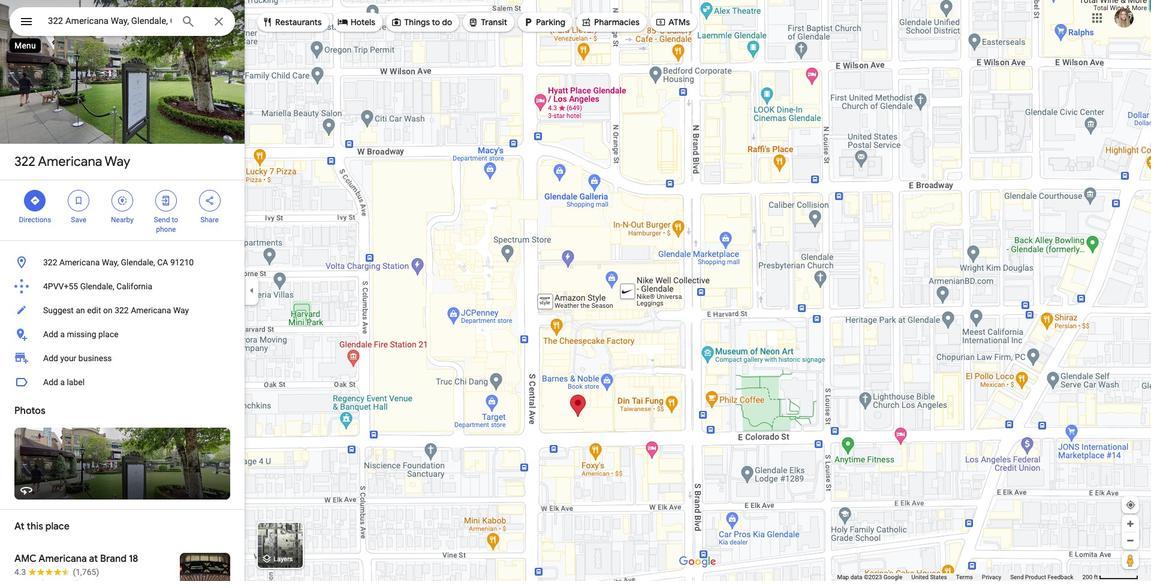 Task type: locate. For each thing, give the bounding box(es) containing it.
None field
[[48, 14, 172, 28]]

18
[[129, 554, 138, 566]]

0 horizontal spatial way
[[105, 154, 130, 170]]

0 vertical spatial a
[[60, 330, 65, 340]]


[[73, 194, 84, 208]]

1 horizontal spatial to
[[432, 17, 440, 28]]

322 inside button
[[43, 258, 57, 268]]

1 horizontal spatial 322
[[43, 258, 57, 268]]

glendale,
[[121, 258, 155, 268], [80, 282, 114, 292]]

place
[[98, 330, 119, 340], [45, 521, 69, 533]]

americana for way,
[[59, 258, 100, 268]]

americana inside the 322 americana way, glendale, ca 91210 button
[[59, 258, 100, 268]]

map
[[838, 575, 850, 581]]

product
[[1026, 575, 1047, 581]]

this
[[27, 521, 43, 533]]

add a label button
[[0, 371, 245, 395]]

1 vertical spatial way
[[173, 306, 189, 316]]

footer inside google maps element
[[838, 574, 1083, 582]]

at
[[89, 554, 98, 566]]

show street view coverage image
[[1122, 552, 1140, 570]]

send product feedback
[[1011, 575, 1074, 581]]

 search field
[[10, 7, 235, 38]]

your
[[60, 354, 76, 364]]

to left "do"
[[432, 17, 440, 28]]

322 up 
[[14, 154, 35, 170]]

on
[[103, 306, 113, 316]]

send inside button
[[1011, 575, 1024, 581]]


[[391, 16, 402, 29]]

4.3
[[14, 568, 26, 578]]

americana up 4.3 stars 1,765 reviews image
[[39, 554, 87, 566]]


[[581, 16, 592, 29]]

add for add a label
[[43, 378, 58, 388]]

way down 91210 on the top of page
[[173, 306, 189, 316]]

suggest an edit on 322 americana way button
[[0, 299, 245, 323]]

americana up 
[[38, 154, 102, 170]]

to inside send to phone
[[172, 216, 178, 224]]

nearby
[[111, 216, 134, 224]]

1 vertical spatial to
[[172, 216, 178, 224]]

amc
[[14, 554, 37, 566]]


[[204, 194, 215, 208]]

at
[[14, 521, 25, 533]]

322 inside button
[[115, 306, 129, 316]]

to inside  things to do
[[432, 17, 440, 28]]

photos
[[14, 406, 45, 418]]

2 add from the top
[[43, 354, 58, 364]]

3 add from the top
[[43, 378, 58, 388]]


[[19, 13, 34, 30]]

4pvv+55
[[43, 282, 78, 292]]

322 americana way
[[14, 154, 130, 170]]

americana up 4pvv+55 glendale, california
[[59, 258, 100, 268]]

layers
[[274, 556, 293, 564]]

1 vertical spatial a
[[60, 378, 65, 388]]

0 vertical spatial place
[[98, 330, 119, 340]]

1 vertical spatial send
[[1011, 575, 1024, 581]]

americana inside suggest an edit on 322 americana way button
[[131, 306, 171, 316]]

place right this
[[45, 521, 69, 533]]

1 add from the top
[[43, 330, 58, 340]]

pharmacies
[[594, 17, 640, 28]]

a for missing
[[60, 330, 65, 340]]

send up phone
[[154, 216, 170, 224]]

2 vertical spatial 322
[[115, 306, 129, 316]]

©2023
[[864, 575, 883, 581]]

things
[[404, 17, 430, 28]]


[[262, 16, 273, 29]]

1 horizontal spatial glendale,
[[121, 258, 155, 268]]

322 americana way main content
[[0, 0, 245, 582]]

place inside button
[[98, 330, 119, 340]]

a left label
[[60, 378, 65, 388]]

1 horizontal spatial place
[[98, 330, 119, 340]]

way,
[[102, 258, 119, 268]]

0 vertical spatial to
[[432, 17, 440, 28]]

2 horizontal spatial 322
[[115, 306, 129, 316]]

0 vertical spatial send
[[154, 216, 170, 224]]

 pharmacies
[[581, 16, 640, 29]]

footer
[[838, 574, 1083, 582]]

1 horizontal spatial way
[[173, 306, 189, 316]]

322
[[14, 154, 35, 170], [43, 258, 57, 268], [115, 306, 129, 316]]

0 horizontal spatial 322
[[14, 154, 35, 170]]

send left the product
[[1011, 575, 1024, 581]]

americana
[[38, 154, 102, 170], [59, 258, 100, 268], [131, 306, 171, 316], [39, 554, 87, 566]]

0 vertical spatial glendale,
[[121, 258, 155, 268]]

1 vertical spatial glendale,
[[80, 282, 114, 292]]

2 a from the top
[[60, 378, 65, 388]]

way up 
[[105, 154, 130, 170]]

americana down 'california'
[[131, 306, 171, 316]]

glendale, inside button
[[121, 258, 155, 268]]

1 vertical spatial 322
[[43, 258, 57, 268]]

322 for 322 americana way
[[14, 154, 35, 170]]

0 horizontal spatial to
[[172, 216, 178, 224]]

add left label
[[43, 378, 58, 388]]


[[117, 194, 128, 208]]

place down "on"
[[98, 330, 119, 340]]

feedback
[[1048, 575, 1074, 581]]


[[468, 16, 479, 29]]

americana for way
[[38, 154, 102, 170]]

edit
[[87, 306, 101, 316]]


[[338, 16, 348, 29]]

4.3 stars 1,765 reviews image
[[14, 567, 99, 579]]

add left your
[[43, 354, 58, 364]]

322 up 4pvv+55
[[43, 258, 57, 268]]

add your business
[[43, 354, 112, 364]]

send
[[154, 216, 170, 224], [1011, 575, 1024, 581]]

0 horizontal spatial send
[[154, 216, 170, 224]]

way
[[105, 154, 130, 170], [173, 306, 189, 316]]

0 horizontal spatial glendale,
[[80, 282, 114, 292]]

label
[[67, 378, 85, 388]]

 transit
[[468, 16, 508, 29]]

to
[[432, 17, 440, 28], [172, 216, 178, 224]]

4pvv+55 glendale, california button
[[0, 275, 245, 299]]

directions
[[19, 216, 51, 224]]

1 vertical spatial add
[[43, 354, 58, 364]]

send inside send to phone
[[154, 216, 170, 224]]

1 vertical spatial place
[[45, 521, 69, 533]]

a left missing
[[60, 330, 65, 340]]

glendale, up 'california'
[[121, 258, 155, 268]]

add
[[43, 330, 58, 340], [43, 354, 58, 364], [43, 378, 58, 388]]

0 vertical spatial add
[[43, 330, 58, 340]]

0 vertical spatial 322
[[14, 154, 35, 170]]

privacy
[[983, 575, 1002, 581]]

glendale, up edit
[[80, 282, 114, 292]]

322 Americana Way, Glendale, CA 91210 field
[[10, 7, 235, 36]]

1 horizontal spatial send
[[1011, 575, 1024, 581]]

footer containing map data ©2023 google
[[838, 574, 1083, 582]]

2 vertical spatial add
[[43, 378, 58, 388]]

1 a from the top
[[60, 330, 65, 340]]

322 right "on"
[[115, 306, 129, 316]]

to up phone
[[172, 216, 178, 224]]

add down the suggest
[[43, 330, 58, 340]]

ca
[[157, 258, 168, 268]]

show your location image
[[1126, 500, 1137, 511]]



Task type: describe. For each thing, give the bounding box(es) containing it.

[[161, 194, 171, 208]]

200 ft
[[1083, 575, 1099, 581]]

at this place
[[14, 521, 69, 533]]

privacy button
[[983, 574, 1002, 582]]

4pvv+55 glendale, california
[[43, 282, 152, 292]]

an
[[76, 306, 85, 316]]

atms
[[669, 17, 690, 28]]

200
[[1083, 575, 1093, 581]]

 restaurants
[[262, 16, 322, 29]]

transit
[[481, 17, 508, 28]]

(1,765)
[[73, 568, 99, 578]]

way inside button
[[173, 306, 189, 316]]

california
[[117, 282, 152, 292]]

send for send product feedback
[[1011, 575, 1024, 581]]

phone
[[156, 226, 176, 234]]

hotels
[[351, 17, 376, 28]]

add for add your business
[[43, 354, 58, 364]]

send product feedback button
[[1011, 574, 1074, 582]]

map data ©2023 google
[[838, 575, 903, 581]]

322 americana way, glendale, ca 91210 button
[[0, 251, 245, 275]]

states
[[931, 575, 948, 581]]

0 vertical spatial way
[[105, 154, 130, 170]]

terms button
[[957, 574, 974, 582]]

parking
[[536, 17, 566, 28]]

missing
[[67, 330, 96, 340]]

send for send to phone
[[154, 216, 170, 224]]

322 for 322 americana way, glendale, ca 91210
[[43, 258, 57, 268]]

suggest an edit on 322 americana way
[[43, 306, 189, 316]]

united states button
[[912, 574, 948, 582]]

do
[[442, 17, 452, 28]]

0 horizontal spatial place
[[45, 521, 69, 533]]

terms
[[957, 575, 974, 581]]

zoom in image
[[1127, 520, 1136, 529]]

americana for at
[[39, 554, 87, 566]]

 parking
[[523, 16, 566, 29]]


[[523, 16, 534, 29]]

business
[[78, 354, 112, 364]]


[[30, 194, 40, 208]]

glendale, inside button
[[80, 282, 114, 292]]

 atms
[[656, 16, 690, 29]]

save
[[71, 216, 86, 224]]

add a missing place
[[43, 330, 119, 340]]

add a label
[[43, 378, 85, 388]]

322 americana way, glendale, ca 91210
[[43, 258, 194, 268]]

share
[[201, 216, 219, 224]]

none field inside 322 americana way, glendale, ca 91210 field
[[48, 14, 172, 28]]

send to phone
[[154, 216, 178, 234]]

data
[[851, 575, 863, 581]]

add a missing place button
[[0, 323, 245, 347]]

united states
[[912, 575, 948, 581]]

200 ft button
[[1083, 575, 1139, 581]]

collapse side panel image
[[245, 284, 259, 298]]

zoom out image
[[1127, 537, 1136, 546]]

actions for 322 americana way region
[[0, 181, 245, 241]]

restaurants
[[275, 17, 322, 28]]

brand
[[100, 554, 127, 566]]

 hotels
[[338, 16, 376, 29]]

united
[[912, 575, 929, 581]]

suggest
[[43, 306, 74, 316]]


[[656, 16, 666, 29]]

google account: michelle dermenjian  
(michelle.dermenjian@adept.ai) image
[[1115, 8, 1134, 27]]

a for label
[[60, 378, 65, 388]]

 button
[[10, 7, 43, 38]]

add for add a missing place
[[43, 330, 58, 340]]

91210
[[170, 258, 194, 268]]

google maps element
[[0, 0, 1152, 582]]

add your business link
[[0, 347, 245, 371]]

amc americana at brand 18
[[14, 554, 138, 566]]

 things to do
[[391, 16, 452, 29]]

ft
[[1095, 575, 1099, 581]]

google
[[884, 575, 903, 581]]



Task type: vqa. For each thing, say whether or not it's contained in the screenshot.


